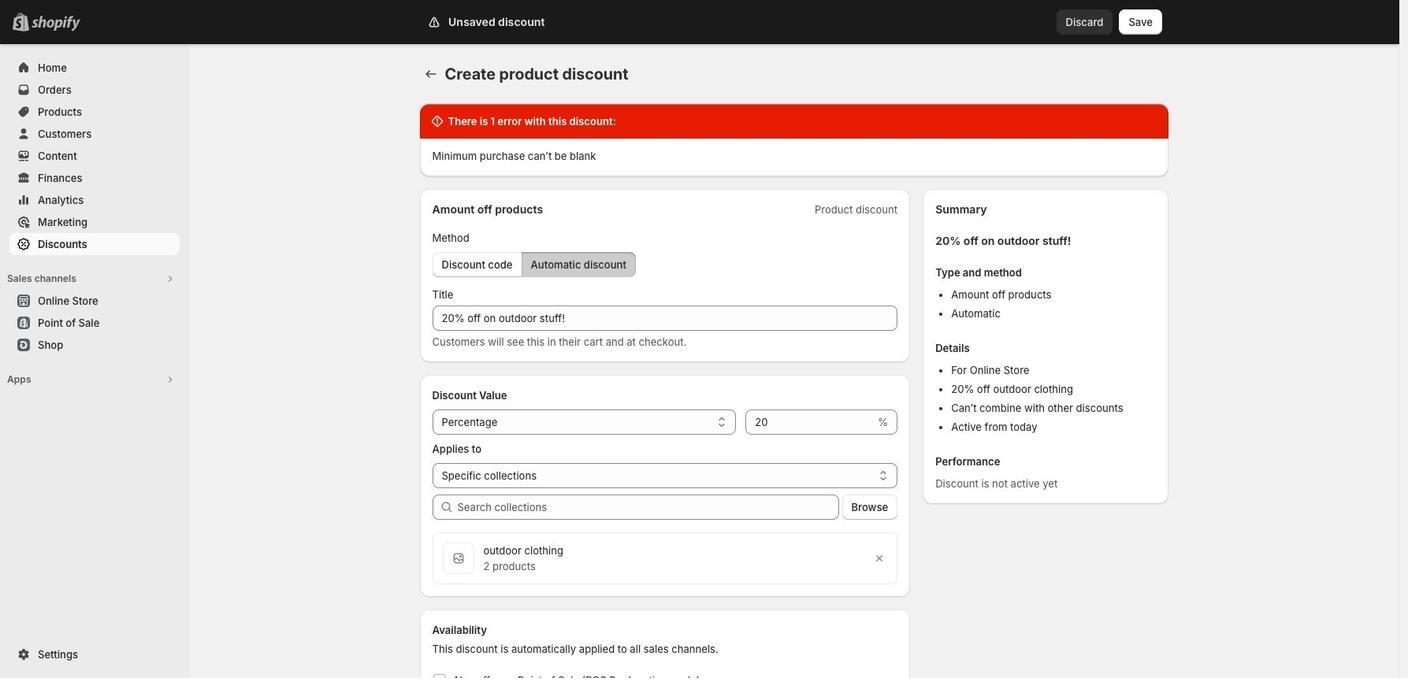 Task type: describe. For each thing, give the bounding box(es) containing it.
shopify image
[[32, 16, 80, 32]]

Search collections text field
[[458, 495, 839, 520]]



Task type: vqa. For each thing, say whether or not it's contained in the screenshot.
Search collections text box
yes



Task type: locate. For each thing, give the bounding box(es) containing it.
None text field
[[432, 306, 898, 331], [746, 410, 875, 435], [432, 306, 898, 331], [746, 410, 875, 435]]



